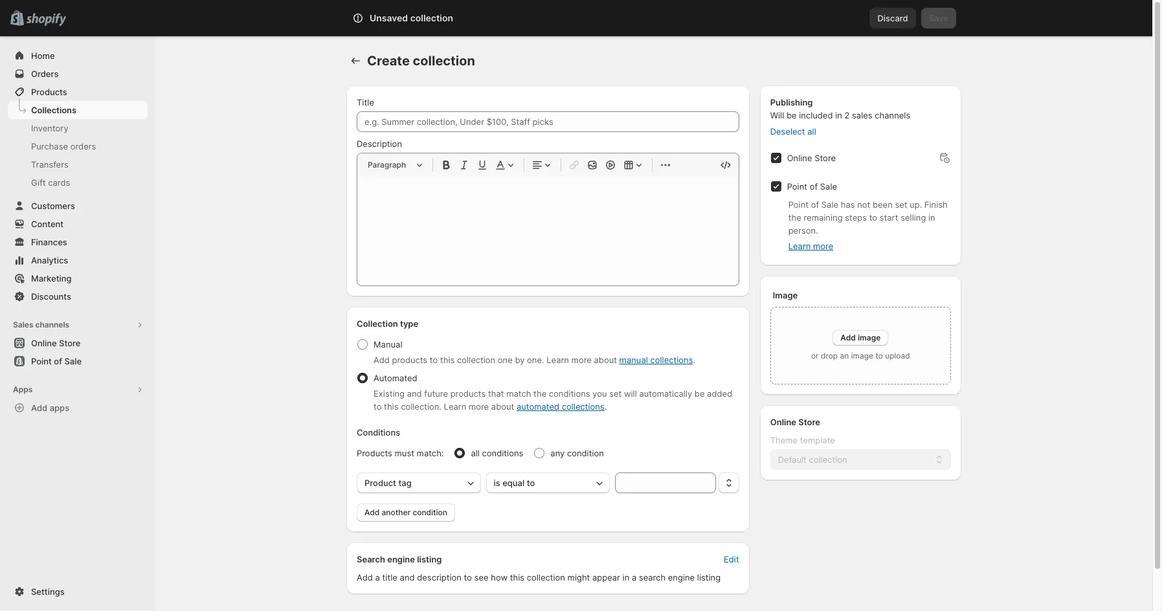 Task type: vqa. For each thing, say whether or not it's contained in the screenshot.
Search collections text box on the bottom
no



Task type: describe. For each thing, give the bounding box(es) containing it.
products for products
[[31, 87, 67, 97]]

discounts link
[[8, 287, 148, 306]]

2
[[845, 110, 850, 120]]

online store inside online store link
[[31, 338, 81, 348]]

orders link
[[8, 65, 148, 83]]

is equal to button
[[486, 473, 610, 493]]

manual collections link
[[619, 355, 693, 365]]

2 vertical spatial in
[[623, 572, 629, 583]]

start
[[880, 212, 898, 223]]

add apps button
[[8, 399, 148, 417]]

product tag
[[365, 478, 412, 488]]

point of sale has not been set up. finish the remaining steps to start selling in person. learn more
[[788, 199, 948, 251]]

home link
[[8, 47, 148, 65]]

paragraph
[[368, 160, 406, 170]]

1 vertical spatial all
[[471, 448, 480, 458]]

finances link
[[8, 233, 148, 251]]

point of sale button
[[0, 352, 155, 370]]

add another condition button
[[357, 504, 455, 522]]

more for set
[[469, 401, 489, 412]]

more for the
[[813, 241, 833, 251]]

type
[[400, 319, 418, 329]]

add products to this collection one by one. learn more about manual collections .
[[374, 355, 695, 365]]

collection type
[[357, 319, 418, 329]]

to inside dropdown button
[[527, 478, 535, 488]]

add another condition
[[365, 508, 447, 517]]

collection.
[[401, 401, 442, 412]]

sales
[[13, 320, 33, 330]]

purchase orders link
[[8, 137, 148, 155]]

1 vertical spatial learn
[[547, 355, 569, 365]]

all inside button
[[807, 126, 816, 137]]

how
[[491, 572, 508, 583]]

1 a from the left
[[375, 572, 380, 583]]

title
[[382, 572, 397, 583]]

collection for default collection
[[809, 454, 847, 465]]

an
[[840, 351, 849, 361]]

automatically
[[639, 388, 692, 399]]

products link
[[8, 83, 148, 101]]

another
[[382, 508, 411, 517]]

description
[[357, 139, 402, 149]]

add for add image
[[841, 333, 856, 342]]

2 a from the left
[[632, 572, 637, 583]]

apps button
[[8, 381, 148, 399]]

transfers
[[31, 159, 68, 170]]

automated collections link
[[517, 401, 605, 412]]

publishing
[[770, 97, 813, 107]]

purchase
[[31, 141, 68, 151]]

finish
[[924, 199, 948, 210]]

analytics link
[[8, 251, 148, 269]]

product
[[365, 478, 396, 488]]

customers
[[31, 201, 75, 211]]

automated
[[517, 401, 559, 412]]

default collection
[[778, 454, 847, 465]]

content link
[[8, 215, 148, 233]]

or
[[811, 351, 819, 361]]

description
[[417, 572, 462, 583]]

0 vertical spatial online store
[[787, 153, 836, 163]]

any condition
[[551, 448, 604, 458]]

add for add apps
[[31, 403, 47, 413]]

marketing
[[31, 273, 72, 284]]

set inside point of sale has not been set up. finish the remaining steps to start selling in person. learn more
[[895, 199, 907, 210]]

is
[[494, 478, 500, 488]]

0 vertical spatial products
[[392, 355, 427, 365]]

1 horizontal spatial .
[[693, 355, 695, 365]]

collection left might
[[527, 572, 565, 583]]

collections
[[31, 105, 76, 115]]

to left see
[[464, 572, 472, 583]]

content
[[31, 219, 64, 229]]

must
[[395, 448, 414, 458]]

deselect all
[[770, 126, 816, 137]]

default
[[778, 454, 807, 465]]

learn for set
[[444, 401, 466, 412]]

in inside 'publishing will be included in 2 sales channels'
[[835, 110, 842, 120]]

add image
[[841, 333, 881, 342]]

conditions inside existing and future products that match the conditions you set will automatically be added to this collection. learn more about
[[549, 388, 590, 399]]

0 vertical spatial of
[[810, 181, 818, 192]]

edit
[[724, 554, 739, 565]]

upload
[[885, 351, 910, 361]]

selling
[[901, 212, 926, 223]]

remaining
[[804, 212, 843, 223]]

sale inside point of sale has not been set up. finish the remaining steps to start selling in person. learn more
[[821, 199, 838, 210]]

unsaved collection
[[370, 12, 453, 23]]

0 horizontal spatial collections
[[562, 401, 605, 412]]

to up the future
[[430, 355, 438, 365]]

create collection
[[367, 53, 475, 69]]

added
[[707, 388, 732, 399]]

drop
[[821, 351, 838, 361]]

discounts
[[31, 291, 71, 302]]

automated
[[374, 373, 417, 383]]

purchase orders
[[31, 141, 96, 151]]

apps
[[13, 385, 33, 394]]

point inside point of sale has not been set up. finish the remaining steps to start selling in person. learn more
[[788, 199, 809, 210]]

add a title and description to see how this collection might appear in a search engine listing
[[357, 572, 721, 583]]

product tag button
[[357, 473, 481, 493]]

0 horizontal spatial engine
[[387, 554, 415, 565]]

search engine listing
[[357, 554, 442, 565]]

0 vertical spatial point of sale
[[787, 181, 837, 192]]

1 vertical spatial image
[[851, 351, 873, 361]]

will
[[624, 388, 637, 399]]

online store button
[[0, 334, 155, 352]]

channels inside 'publishing will be included in 2 sales channels'
[[875, 110, 910, 120]]

the inside existing and future products that match the conditions you set will automatically be added to this collection. learn more about
[[534, 388, 547, 399]]

tag
[[398, 478, 412, 488]]

publishing will be included in 2 sales channels
[[770, 97, 910, 120]]

collection for unsaved collection
[[410, 12, 453, 23]]

set inside existing and future products that match the conditions you set will automatically be added to this collection. learn more about
[[609, 388, 622, 399]]

2 vertical spatial online
[[770, 417, 796, 427]]

equal
[[503, 478, 525, 488]]

online inside button
[[31, 338, 57, 348]]

search for search engine listing
[[357, 554, 385, 565]]

see
[[474, 572, 489, 583]]

match
[[506, 388, 531, 399]]

learn for the
[[788, 241, 811, 251]]

unsaved
[[370, 12, 408, 23]]

0 vertical spatial about
[[594, 355, 617, 365]]



Task type: locate. For each thing, give the bounding box(es) containing it.
learn down person.
[[788, 241, 811, 251]]

conditions up is at bottom left
[[482, 448, 523, 458]]

not
[[857, 199, 870, 210]]

collection for create collection
[[413, 53, 475, 69]]

condition down product tag 'dropdown button'
[[413, 508, 447, 517]]

collections link
[[8, 101, 148, 119]]

about left "manual"
[[594, 355, 617, 365]]

online down the deselect all
[[787, 153, 812, 163]]

0 vertical spatial point
[[787, 181, 807, 192]]

0 vertical spatial condition
[[567, 448, 604, 458]]

channels down discounts
[[35, 320, 69, 330]]

image
[[858, 333, 881, 342], [851, 351, 873, 361]]

set left "will"
[[609, 388, 622, 399]]

0 vertical spatial and
[[407, 388, 422, 399]]

0 vertical spatial more
[[813, 241, 833, 251]]

more down the that
[[469, 401, 489, 412]]

channels inside button
[[35, 320, 69, 330]]

0 horizontal spatial this
[[384, 401, 399, 412]]

None text field
[[615, 473, 716, 493]]

this up the future
[[440, 355, 455, 365]]

. down you on the right of the page
[[605, 401, 607, 412]]

apps
[[50, 403, 69, 413]]

2 horizontal spatial learn
[[788, 241, 811, 251]]

add for add products to this collection one by one. learn more about manual collections .
[[374, 355, 390, 365]]

0 horizontal spatial learn
[[444, 401, 466, 412]]

products inside existing and future products that match the conditions you set will automatically be added to this collection. learn more about
[[450, 388, 486, 399]]

2 vertical spatial more
[[469, 401, 489, 412]]

0 horizontal spatial channels
[[35, 320, 69, 330]]

products left the that
[[450, 388, 486, 399]]

1 vertical spatial collections
[[562, 401, 605, 412]]

search right the unsaved
[[410, 13, 438, 23]]

2 horizontal spatial this
[[510, 572, 524, 583]]

collections up automatically
[[650, 355, 693, 365]]

1 vertical spatial products
[[450, 388, 486, 399]]

more inside existing and future products that match the conditions you set will automatically be added to this collection. learn more about
[[469, 401, 489, 412]]

2 horizontal spatial in
[[928, 212, 935, 223]]

template
[[800, 435, 835, 445]]

search
[[639, 572, 666, 583]]

learn inside point of sale has not been set up. finish the remaining steps to start selling in person. learn more
[[788, 241, 811, 251]]

0 horizontal spatial point of sale
[[31, 356, 82, 366]]

1 horizontal spatial products
[[357, 448, 392, 458]]

by
[[515, 355, 525, 365]]

point up remaining
[[787, 181, 807, 192]]

listing down edit button
[[697, 572, 721, 583]]

inventory link
[[8, 119, 148, 137]]

point of sale down online store button
[[31, 356, 82, 366]]

collections
[[650, 355, 693, 365], [562, 401, 605, 412]]

add left another
[[365, 508, 380, 517]]

search up title
[[357, 554, 385, 565]]

add
[[841, 333, 856, 342], [374, 355, 390, 365], [31, 403, 47, 413], [365, 508, 380, 517], [357, 572, 373, 583]]

learn more link
[[788, 241, 833, 251]]

image right "an"
[[851, 351, 873, 361]]

point of sale link
[[8, 352, 148, 370]]

save
[[929, 13, 948, 23]]

1 vertical spatial conditions
[[482, 448, 523, 458]]

1 horizontal spatial engine
[[668, 572, 695, 583]]

point of sale up remaining
[[787, 181, 837, 192]]

deselect all button
[[762, 122, 824, 140]]

1 vertical spatial the
[[534, 388, 547, 399]]

image
[[773, 290, 798, 300]]

learn inside existing and future products that match the conditions you set will automatically be added to this collection. learn more about
[[444, 401, 466, 412]]

0 vertical spatial .
[[693, 355, 695, 365]]

2 vertical spatial sale
[[64, 356, 82, 366]]

about down the that
[[491, 401, 514, 412]]

search for search
[[410, 13, 438, 23]]

1 vertical spatial listing
[[697, 572, 721, 583]]

marketing link
[[8, 269, 148, 287]]

products must match:
[[357, 448, 444, 458]]

match:
[[417, 448, 444, 458]]

this down existing
[[384, 401, 399, 412]]

in
[[835, 110, 842, 120], [928, 212, 935, 223], [623, 572, 629, 583]]

collection
[[357, 319, 398, 329]]

the inside point of sale has not been set up. finish the remaining steps to start selling in person. learn more
[[788, 212, 801, 223]]

1 horizontal spatial about
[[594, 355, 617, 365]]

add up "an"
[[841, 333, 856, 342]]

search button
[[388, 8, 764, 28]]

0 vertical spatial this
[[440, 355, 455, 365]]

1 vertical spatial of
[[811, 199, 819, 210]]

0 horizontal spatial a
[[375, 572, 380, 583]]

online store
[[787, 153, 836, 163], [31, 338, 81, 348], [770, 417, 820, 427]]

1 vertical spatial .
[[605, 401, 607, 412]]

edit button
[[716, 550, 747, 568]]

discard
[[878, 13, 908, 23]]

1 horizontal spatial a
[[632, 572, 637, 583]]

to inside point of sale has not been set up. finish the remaining steps to start selling in person. learn more
[[869, 212, 877, 223]]

0 horizontal spatial in
[[623, 572, 629, 583]]

0 horizontal spatial be
[[695, 388, 705, 399]]

products down orders
[[31, 87, 67, 97]]

.
[[693, 355, 695, 365], [605, 401, 607, 412]]

learn
[[788, 241, 811, 251], [547, 355, 569, 365], [444, 401, 466, 412]]

0 vertical spatial in
[[835, 110, 842, 120]]

home
[[31, 50, 55, 61]]

condition
[[567, 448, 604, 458], [413, 508, 447, 517]]

listing up description
[[417, 554, 442, 565]]

products up automated
[[392, 355, 427, 365]]

1 vertical spatial search
[[357, 554, 385, 565]]

1 vertical spatial this
[[384, 401, 399, 412]]

1 horizontal spatial search
[[410, 13, 438, 23]]

and
[[407, 388, 422, 399], [400, 572, 415, 583]]

up.
[[910, 199, 922, 210]]

and up collection.
[[407, 388, 422, 399]]

1 horizontal spatial the
[[788, 212, 801, 223]]

1 horizontal spatial set
[[895, 199, 907, 210]]

0 vertical spatial image
[[858, 333, 881, 342]]

products
[[31, 87, 67, 97], [357, 448, 392, 458]]

0 horizontal spatial set
[[609, 388, 622, 399]]

this right how
[[510, 572, 524, 583]]

2 vertical spatial store
[[798, 417, 820, 427]]

sales
[[852, 110, 872, 120]]

channels
[[875, 110, 910, 120], [35, 320, 69, 330]]

the up person.
[[788, 212, 801, 223]]

0 vertical spatial be
[[787, 110, 797, 120]]

be inside existing and future products that match the conditions you set will automatically be added to this collection. learn more about
[[695, 388, 705, 399]]

0 horizontal spatial products
[[31, 87, 67, 97]]

title
[[357, 97, 374, 107]]

one.
[[527, 355, 544, 365]]

engine right "search" on the right bottom
[[668, 572, 695, 583]]

add for add another condition
[[365, 508, 380, 517]]

1 vertical spatial about
[[491, 401, 514, 412]]

0 horizontal spatial more
[[469, 401, 489, 412]]

be down the publishing
[[787, 110, 797, 120]]

0 horizontal spatial about
[[491, 401, 514, 412]]

in down finish
[[928, 212, 935, 223]]

of inside point of sale has not been set up. finish the remaining steps to start selling in person. learn more
[[811, 199, 819, 210]]

1 vertical spatial more
[[571, 355, 592, 365]]

0 horizontal spatial .
[[605, 401, 607, 412]]

store inside button
[[59, 338, 81, 348]]

0 vertical spatial the
[[788, 212, 801, 223]]

online store up theme template
[[770, 417, 820, 427]]

add left title
[[357, 572, 373, 583]]

point up apps
[[31, 356, 52, 366]]

to inside existing and future products that match the conditions you set will automatically be added to this collection. learn more about
[[374, 401, 382, 412]]

sales channels button
[[8, 316, 148, 334]]

add apps
[[31, 403, 69, 413]]

add down manual
[[374, 355, 390, 365]]

conditions up automated collections . at bottom
[[549, 388, 590, 399]]

1 vertical spatial be
[[695, 388, 705, 399]]

0 horizontal spatial products
[[392, 355, 427, 365]]

to left start
[[869, 212, 877, 223]]

1 vertical spatial condition
[[413, 508, 447, 517]]

the up automated
[[534, 388, 547, 399]]

discard button
[[870, 8, 916, 28]]

0 vertical spatial collections
[[650, 355, 693, 365]]

0 vertical spatial channels
[[875, 110, 910, 120]]

automated collections .
[[517, 401, 607, 412]]

inventory
[[31, 123, 68, 133]]

and right title
[[400, 572, 415, 583]]

of inside point of sale link
[[54, 356, 62, 366]]

0 horizontal spatial listing
[[417, 554, 442, 565]]

collection left 'one'
[[457, 355, 495, 365]]

included
[[799, 110, 833, 120]]

gift
[[31, 177, 46, 188]]

1 horizontal spatial this
[[440, 355, 455, 365]]

this
[[440, 355, 455, 365], [384, 401, 399, 412], [510, 572, 524, 583]]

will
[[770, 110, 784, 120]]

0 horizontal spatial all
[[471, 448, 480, 458]]

1 horizontal spatial more
[[571, 355, 592, 365]]

online store down the deselect all
[[787, 153, 836, 163]]

engine
[[387, 554, 415, 565], [668, 572, 695, 583]]

add left apps
[[31, 403, 47, 413]]

1 vertical spatial channels
[[35, 320, 69, 330]]

to left upload
[[876, 351, 883, 361]]

more inside point of sale has not been set up. finish the remaining steps to start selling in person. learn more
[[813, 241, 833, 251]]

collection down template
[[809, 454, 847, 465]]

0 vertical spatial sale
[[820, 181, 837, 192]]

collections down you on the right of the page
[[562, 401, 605, 412]]

orders
[[70, 141, 96, 151]]

sale
[[820, 181, 837, 192], [821, 199, 838, 210], [64, 356, 82, 366]]

online down sales channels
[[31, 338, 57, 348]]

settings
[[31, 587, 65, 597]]

all right match:
[[471, 448, 480, 458]]

store down sales channels button
[[59, 338, 81, 348]]

0 horizontal spatial the
[[534, 388, 547, 399]]

add for add a title and description to see how this collection might appear in a search engine listing
[[357, 572, 373, 583]]

point of sale
[[787, 181, 837, 192], [31, 356, 82, 366]]

to
[[869, 212, 877, 223], [876, 351, 883, 361], [430, 355, 438, 365], [374, 401, 382, 412], [527, 478, 535, 488], [464, 572, 472, 583]]

1 vertical spatial and
[[400, 572, 415, 583]]

1 vertical spatial engine
[[668, 572, 695, 583]]

store down the deselect all
[[815, 153, 836, 163]]

0 horizontal spatial search
[[357, 554, 385, 565]]

shopify image
[[26, 13, 66, 26]]

a left title
[[375, 572, 380, 583]]

1 horizontal spatial listing
[[697, 572, 721, 583]]

1 vertical spatial sale
[[821, 199, 838, 210]]

set left up.
[[895, 199, 907, 210]]

all
[[807, 126, 816, 137], [471, 448, 480, 458]]

1 horizontal spatial all
[[807, 126, 816, 137]]

1 vertical spatial point
[[788, 199, 809, 210]]

2 vertical spatial learn
[[444, 401, 466, 412]]

2 vertical spatial of
[[54, 356, 62, 366]]

more right one.
[[571, 355, 592, 365]]

1 vertical spatial in
[[928, 212, 935, 223]]

be
[[787, 110, 797, 120], [695, 388, 705, 399]]

manual
[[374, 339, 402, 350]]

1 horizontal spatial channels
[[875, 110, 910, 120]]

existing and future products that match the conditions you set will automatically be added to this collection. learn more about
[[374, 388, 732, 412]]

any
[[551, 448, 565, 458]]

a
[[375, 572, 380, 583], [632, 572, 637, 583]]

point inside button
[[31, 356, 52, 366]]

all down included
[[807, 126, 816, 137]]

conditions
[[357, 427, 400, 438]]

search inside button
[[410, 13, 438, 23]]

1 horizontal spatial collections
[[650, 355, 693, 365]]

point up person.
[[788, 199, 809, 210]]

online store down sales channels
[[31, 338, 81, 348]]

gift cards
[[31, 177, 70, 188]]

0 vertical spatial learn
[[788, 241, 811, 251]]

to down existing
[[374, 401, 382, 412]]

be left added
[[695, 388, 705, 399]]

this inside existing and future products that match the conditions you set will automatically be added to this collection. learn more about
[[384, 401, 399, 412]]

2 vertical spatial point
[[31, 356, 52, 366]]

0 vertical spatial listing
[[417, 554, 442, 565]]

point of sale inside button
[[31, 356, 82, 366]]

future
[[424, 388, 448, 399]]

products down conditions on the left bottom of page
[[357, 448, 392, 458]]

store up theme template
[[798, 417, 820, 427]]

might
[[568, 572, 590, 583]]

a left "search" on the right bottom
[[632, 572, 637, 583]]

analytics
[[31, 255, 68, 265]]

one
[[498, 355, 513, 365]]

online up theme
[[770, 417, 796, 427]]

condition right any
[[567, 448, 604, 458]]

1 vertical spatial set
[[609, 388, 622, 399]]

deselect
[[770, 126, 805, 137]]

online store link
[[8, 334, 148, 352]]

about inside existing and future products that match the conditions you set will automatically be added to this collection. learn more about
[[491, 401, 514, 412]]

to right equal
[[527, 478, 535, 488]]

person.
[[788, 225, 818, 236]]

been
[[873, 199, 893, 210]]

sale inside button
[[64, 356, 82, 366]]

engine up title
[[387, 554, 415, 565]]

save button
[[921, 8, 956, 28]]

paragraph button
[[363, 157, 427, 173]]

collection down unsaved collection
[[413, 53, 475, 69]]

Title text field
[[357, 111, 739, 132]]

1 vertical spatial store
[[59, 338, 81, 348]]

0 vertical spatial online
[[787, 153, 812, 163]]

collection right the unsaved
[[410, 12, 453, 23]]

2 vertical spatial online store
[[770, 417, 820, 427]]

online
[[787, 153, 812, 163], [31, 338, 57, 348], [770, 417, 796, 427]]

of
[[810, 181, 818, 192], [811, 199, 819, 210], [54, 356, 62, 366]]

1 vertical spatial online
[[31, 338, 57, 348]]

and inside existing and future products that match the conditions you set will automatically be added to this collection. learn more about
[[407, 388, 422, 399]]

1 horizontal spatial point of sale
[[787, 181, 837, 192]]

1 horizontal spatial condition
[[567, 448, 604, 458]]

more down person.
[[813, 241, 833, 251]]

cards
[[48, 177, 70, 188]]

0 vertical spatial store
[[815, 153, 836, 163]]

in inside point of sale has not been set up. finish the remaining steps to start selling in person. learn more
[[928, 212, 935, 223]]

0 vertical spatial search
[[410, 13, 438, 23]]

channels right sales
[[875, 110, 910, 120]]

more
[[813, 241, 833, 251], [571, 355, 592, 365], [469, 401, 489, 412]]

0 vertical spatial conditions
[[549, 388, 590, 399]]

0 horizontal spatial conditions
[[482, 448, 523, 458]]

in left 2 at the top right
[[835, 110, 842, 120]]

condition inside button
[[413, 508, 447, 517]]

2 vertical spatial this
[[510, 572, 524, 583]]

be inside 'publishing will be included in 2 sales channels'
[[787, 110, 797, 120]]

has
[[841, 199, 855, 210]]

2 horizontal spatial more
[[813, 241, 833, 251]]

in right appear
[[623, 572, 629, 583]]

1 horizontal spatial in
[[835, 110, 842, 120]]

0 vertical spatial set
[[895, 199, 907, 210]]

. right "manual"
[[693, 355, 695, 365]]

learn down the future
[[444, 401, 466, 412]]

1 vertical spatial products
[[357, 448, 392, 458]]

learn right one.
[[547, 355, 569, 365]]

image up or drop an image to upload in the bottom of the page
[[858, 333, 881, 342]]

products for products must match:
[[357, 448, 392, 458]]



